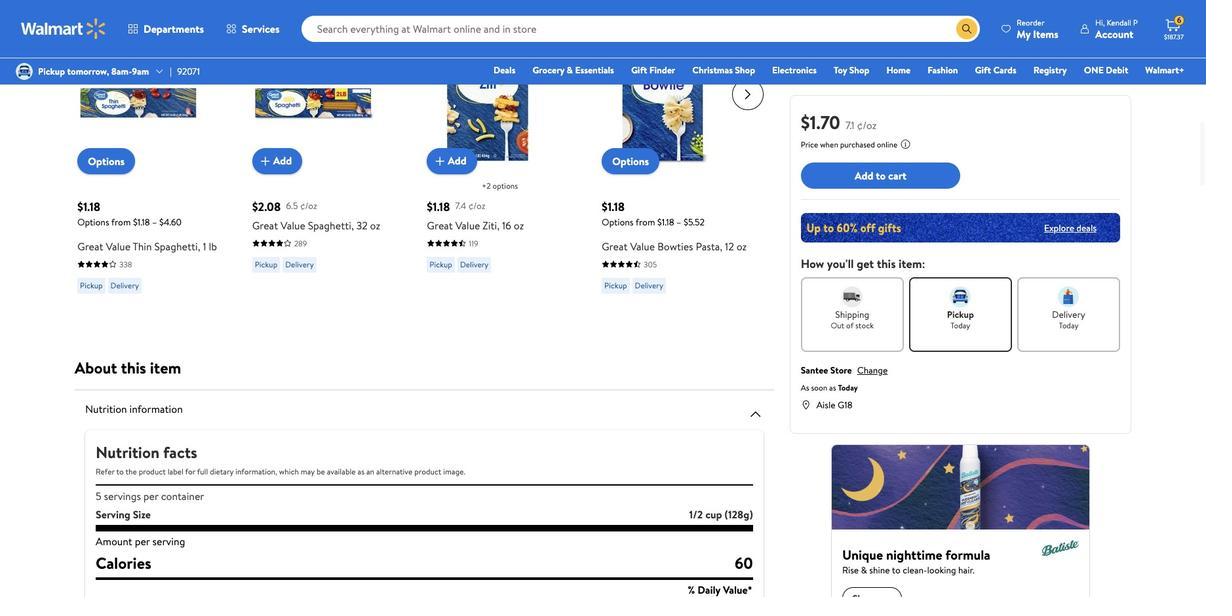 Task type: locate. For each thing, give the bounding box(es) containing it.
add up 6.5
[[273, 154, 292, 168]]

value up "305" at the right
[[630, 239, 655, 253]]

change
[[858, 364, 888, 377]]

options link up $1.18 options from $1.18 – $5.52 at top
[[602, 148, 660, 174]]

¢/oz for $1.18
[[469, 200, 486, 213]]

as left an
[[358, 466, 365, 477]]

as right soon
[[830, 382, 837, 393]]

grocery & essentials
[[533, 64, 614, 77]]

– left $5.52
[[677, 215, 682, 229]]

options up $1.18 options from $1.18 – $4.60 at the left of page
[[88, 154, 125, 168]]

0 horizontal spatial spaghetti,
[[154, 239, 200, 253]]

container
[[161, 489, 204, 504]]

stock
[[856, 320, 874, 331]]

305
[[644, 259, 657, 270]]

hi,
[[1096, 17, 1105, 28]]

0 horizontal spatial ¢/oz
[[300, 200, 317, 213]]

this left the item
[[121, 357, 146, 379]]

1 – from the left
[[152, 215, 157, 229]]

to left the
[[116, 466, 124, 477]]

1 horizontal spatial to
[[876, 168, 886, 183]]

gift left finder
[[631, 64, 648, 77]]

nutrition inside nutrition facts refer to the product label for full dietary information, which may be available as an alternative product image.
[[96, 441, 160, 464]]

items
[[1034, 27, 1059, 41]]

shop for christmas shop
[[735, 64, 756, 77]]

nutrition
[[85, 402, 127, 416], [96, 441, 160, 464]]

1 horizontal spatial as
[[830, 382, 837, 393]]

departments
[[144, 22, 204, 36]]

1 horizontal spatial best seller
[[432, 23, 468, 34]]

which
[[279, 466, 299, 477]]

0 horizontal spatial options link
[[77, 148, 135, 174]]

product right the
[[139, 466, 166, 477]]

$1.70 7.1 ¢/oz
[[801, 110, 877, 135]]

spaghetti, left 32
[[308, 218, 354, 232]]

1 horizontal spatial seller
[[449, 23, 468, 34]]

nutrition down the about
[[85, 402, 127, 416]]

add to cart image
[[258, 153, 273, 169], [432, 153, 448, 169]]

up to sixty percent off deals. shop now. image
[[801, 213, 1121, 243]]

12
[[725, 239, 734, 253]]

0 vertical spatial to
[[876, 168, 886, 183]]

oz right 16
[[514, 218, 524, 232]]

legal information image
[[901, 139, 911, 150]]

2 shop from the left
[[850, 64, 870, 77]]

may
[[301, 466, 315, 477]]

value down 6.5
[[281, 218, 306, 232]]

1 horizontal spatial best
[[432, 23, 448, 34]]

grocery & essentials link
[[527, 63, 620, 77]]

delivery down 338
[[111, 280, 139, 291]]

1 horizontal spatial ¢/oz
[[469, 200, 486, 213]]

1 horizontal spatial add to cart image
[[432, 153, 448, 169]]

information,
[[236, 466, 277, 477]]

0 horizontal spatial best seller
[[258, 23, 293, 34]]

store
[[831, 364, 852, 377]]

from inside $1.18 options from $1.18 – $4.60
[[111, 215, 131, 229]]

Search search field
[[301, 16, 980, 42]]

shop right toy
[[850, 64, 870, 77]]

– inside $1.18 options from $1.18 – $5.52
[[677, 215, 682, 229]]

options link for great value bowties pasta, 12 oz image
[[602, 148, 660, 174]]

great value thin spaghetti, 1 lb
[[77, 239, 217, 253]]

oz inside $1.18 7.4 ¢/oz great value ziti, 16 oz
[[514, 218, 524, 232]]

1 horizontal spatial –
[[677, 215, 682, 229]]

1 horizontal spatial shop
[[850, 64, 870, 77]]

2 product group from the left
[[252, 15, 398, 313]]

add for 119
[[448, 154, 467, 168]]

value up 119
[[456, 218, 480, 232]]

product left image.
[[415, 466, 442, 477]]

cup
[[706, 508, 722, 522]]

338
[[119, 259, 132, 270]]

+2
[[482, 180, 491, 191]]

1 gift from the left
[[631, 64, 648, 77]]

0 horizontal spatial oz
[[370, 218, 380, 232]]

options up great value bowties pasta, 12 oz on the top
[[602, 215, 634, 229]]

add to cart image up $1.18 7.4 ¢/oz great value ziti, 16 oz
[[432, 153, 448, 169]]

from up great value bowties pasta, 12 oz on the top
[[636, 215, 655, 229]]

1 best seller from the left
[[258, 23, 293, 34]]

0 horizontal spatial add button
[[252, 148, 302, 174]]

product
[[139, 466, 166, 477], [415, 466, 442, 477]]

options up great value thin spaghetti, 1 lb
[[77, 215, 109, 229]]

0 horizontal spatial –
[[152, 215, 157, 229]]

1 horizontal spatial today
[[951, 320, 971, 331]]

0 vertical spatial as
[[830, 382, 837, 393]]

1 horizontal spatial from
[[636, 215, 655, 229]]

1 seller from the left
[[275, 23, 293, 34]]

0 vertical spatial this
[[877, 256, 896, 272]]

 image
[[16, 63, 33, 80]]

great
[[252, 218, 278, 232], [427, 218, 453, 232], [77, 239, 103, 253], [602, 239, 628, 253]]

label
[[168, 466, 184, 477]]

2 horizontal spatial today
[[1059, 320, 1079, 331]]

add to cart image up $2.08
[[258, 153, 273, 169]]

2 gift from the left
[[976, 64, 992, 77]]

essentials
[[575, 64, 614, 77]]

2 – from the left
[[677, 215, 682, 229]]

ziti,
[[483, 218, 500, 232]]

add button for 119
[[427, 148, 477, 174]]

today inside "delivery today"
[[1059, 320, 1079, 331]]

1
[[203, 239, 206, 253]]

¢/oz for $1.70
[[857, 118, 877, 132]]

today
[[951, 320, 971, 331], [1059, 320, 1079, 331], [838, 382, 858, 393]]

1 horizontal spatial options link
[[602, 148, 660, 174]]

options inside $1.18 options from $1.18 – $5.52
[[602, 215, 634, 229]]

services button
[[215, 13, 291, 45]]

¢/oz inside $1.18 7.4 ¢/oz great value ziti, 16 oz
[[469, 200, 486, 213]]

great left "ziti,"
[[427, 218, 453, 232]]

1 horizontal spatial oz
[[514, 218, 524, 232]]

options
[[88, 154, 125, 168], [613, 154, 649, 168], [77, 215, 109, 229], [602, 215, 634, 229]]

0 horizontal spatial from
[[111, 215, 131, 229]]

gift inside gift cards link
[[976, 64, 992, 77]]

great value thin spaghetti, 1 lb image
[[77, 42, 199, 164]]

today down intent image for delivery
[[1059, 320, 1079, 331]]

| 92071
[[170, 65, 200, 78]]

refer
[[96, 466, 115, 477]]

1 add button from the left
[[252, 148, 302, 174]]

seller for delivery
[[275, 23, 293, 34]]

grocery
[[533, 64, 565, 77]]

nutrition up the
[[96, 441, 160, 464]]

add to favorites list, great value bowties pasta, 12 oz image
[[703, 47, 719, 63]]

¢/oz right 7.4
[[469, 200, 486, 213]]

0 horizontal spatial to
[[116, 466, 124, 477]]

spaghetti,
[[308, 218, 354, 232], [154, 239, 200, 253]]

1 horizontal spatial product
[[415, 466, 442, 477]]

1 vertical spatial to
[[116, 466, 124, 477]]

value inside $2.08 6.5 ¢/oz great value spaghetti, 32 oz
[[281, 218, 306, 232]]

¢/oz for $2.08
[[300, 200, 317, 213]]

pickup tomorrow, 8am-9am
[[38, 65, 149, 78]]

debit
[[1106, 64, 1129, 77]]

add down purchased
[[855, 168, 874, 183]]

oz right 12
[[737, 239, 747, 253]]

1 horizontal spatial gift
[[976, 64, 992, 77]]

best seller
[[258, 23, 293, 34], [432, 23, 468, 34]]

this right get
[[877, 256, 896, 272]]

2 from from the left
[[636, 215, 655, 229]]

¢/oz right the 7.1 on the top right of page
[[857, 118, 877, 132]]

g18
[[838, 399, 853, 412]]

oz inside $2.08 6.5 ¢/oz great value spaghetti, 32 oz
[[370, 218, 380, 232]]

great down $2.08
[[252, 218, 278, 232]]

2 horizontal spatial ¢/oz
[[857, 118, 877, 132]]

– inside $1.18 options from $1.18 – $4.60
[[152, 215, 157, 229]]

delivery down intent image for delivery
[[1053, 308, 1086, 321]]

today up g18 at the right bottom
[[838, 382, 858, 393]]

add up 7.4
[[448, 154, 467, 168]]

0 horizontal spatial best
[[258, 23, 273, 34]]

great value bowties pasta, 12 oz image
[[602, 42, 724, 164]]

one
[[1085, 64, 1104, 77]]

thin
[[133, 239, 152, 253]]

6 $187.37
[[1165, 15, 1184, 41]]

2 options link from the left
[[602, 148, 660, 174]]

gift for gift cards
[[976, 64, 992, 77]]

1 product group from the left
[[77, 15, 223, 313]]

0 horizontal spatial this
[[121, 357, 146, 379]]

0 horizontal spatial seller
[[275, 23, 293, 34]]

out
[[831, 320, 845, 331]]

reorder my items
[[1017, 17, 1059, 41]]

0 horizontal spatial today
[[838, 382, 858, 393]]

calories
[[96, 552, 151, 574]]

0 vertical spatial nutrition
[[85, 402, 127, 416]]

to inside nutrition facts refer to the product label for full dietary information, which may be available as an alternative product image.
[[116, 466, 124, 477]]

1 from from the left
[[111, 215, 131, 229]]

0 horizontal spatial add to cart image
[[258, 153, 273, 169]]

add button up 7.4
[[427, 148, 477, 174]]

0 horizontal spatial add
[[273, 154, 292, 168]]

best
[[258, 23, 273, 34], [432, 23, 448, 34]]

toy shop
[[834, 64, 870, 77]]

change button
[[858, 364, 888, 377]]

1 horizontal spatial spaghetti,
[[308, 218, 354, 232]]

add
[[273, 154, 292, 168], [448, 154, 467, 168], [855, 168, 874, 183]]

– left $4.60
[[152, 215, 157, 229]]

shop for toy shop
[[850, 64, 870, 77]]

2 add button from the left
[[427, 148, 477, 174]]

1 vertical spatial as
[[358, 466, 365, 477]]

1 shop from the left
[[735, 64, 756, 77]]

oz for $1.18
[[514, 218, 524, 232]]

2 seller from the left
[[449, 23, 468, 34]]

today down "intent image for pickup"
[[951, 320, 971, 331]]

¢/oz inside $2.08 6.5 ¢/oz great value spaghetti, 32 oz
[[300, 200, 317, 213]]

walmart+ link
[[1140, 63, 1191, 77]]

0 horizontal spatial gift
[[631, 64, 648, 77]]

–
[[152, 215, 157, 229], [677, 215, 682, 229]]

0 horizontal spatial as
[[358, 466, 365, 477]]

facts
[[163, 441, 197, 464]]

gift left cards
[[976, 64, 992, 77]]

great value spaghetti, 32 oz image
[[252, 42, 374, 164]]

0 vertical spatial spaghetti,
[[308, 218, 354, 232]]

hi, kendall p account
[[1096, 17, 1138, 41]]

6.5
[[286, 200, 298, 213]]

0 horizontal spatial product
[[139, 466, 166, 477]]

from up great value thin spaghetti, 1 lb
[[111, 215, 131, 229]]

soon
[[811, 382, 828, 393]]

value
[[281, 218, 306, 232], [456, 218, 480, 232], [106, 239, 131, 253], [630, 239, 655, 253]]

$187.37
[[1165, 32, 1184, 41]]

shop up next slide for more items to consider list icon
[[735, 64, 756, 77]]

$1.18 options from $1.18 – $5.52
[[602, 198, 705, 229]]

intent image for pickup image
[[950, 287, 971, 308]]

oz right 32
[[370, 218, 380, 232]]

add to favorites list, great value thin spaghetti, 1 lb image
[[178, 47, 194, 63]]

$1.18 inside $1.18 7.4 ¢/oz great value ziti, 16 oz
[[427, 198, 450, 215]]

gift
[[631, 64, 648, 77], [976, 64, 992, 77]]

spaghetti, down $4.60
[[154, 239, 200, 253]]

5
[[96, 489, 101, 504]]

add to favorites list, great value spaghetti, 32 oz image
[[353, 47, 369, 63]]

great inside $2.08 6.5 ¢/oz great value spaghetti, 32 oz
[[252, 218, 278, 232]]

1 best from the left
[[258, 23, 273, 34]]

1 add to cart image from the left
[[258, 153, 273, 169]]

best seller for delivery
[[258, 23, 293, 34]]

today inside pickup today
[[951, 320, 971, 331]]

¢/oz inside the $1.70 7.1 ¢/oz
[[857, 118, 877, 132]]

from for $1.18 options from $1.18 – $5.52
[[636, 215, 655, 229]]

1 horizontal spatial add
[[448, 154, 467, 168]]

2 add to cart image from the left
[[432, 153, 448, 169]]

explore
[[1045, 221, 1075, 234]]

2 horizontal spatial add
[[855, 168, 874, 183]]

options inside $1.18 options from $1.18 – $4.60
[[77, 215, 109, 229]]

from
[[111, 215, 131, 229], [636, 215, 655, 229]]

serving
[[96, 508, 130, 522]]

finder
[[650, 64, 676, 77]]

gift finder
[[631, 64, 676, 77]]

electronics link
[[767, 63, 823, 77]]

best seller for 119
[[432, 23, 468, 34]]

2 best seller from the left
[[432, 23, 468, 34]]

gift inside gift finder "link"
[[631, 64, 648, 77]]

0 horizontal spatial shop
[[735, 64, 756, 77]]

1 horizontal spatial this
[[877, 256, 896, 272]]

$2.08
[[252, 198, 281, 215]]

1 options link from the left
[[77, 148, 135, 174]]

product group
[[77, 15, 223, 313], [252, 15, 398, 313], [427, 15, 573, 313], [602, 15, 748, 313]]

add button up $2.08
[[252, 148, 302, 174]]

¢/oz
[[857, 118, 877, 132], [300, 200, 317, 213], [469, 200, 486, 213]]

pickup today
[[947, 308, 974, 331]]

tomorrow,
[[67, 65, 109, 78]]

options link up $1.18 options from $1.18 – $4.60 at the left of page
[[77, 148, 135, 174]]

to left 'cart'
[[876, 168, 886, 183]]

from inside $1.18 options from $1.18 – $5.52
[[636, 215, 655, 229]]

¢/oz right 6.5
[[300, 200, 317, 213]]

1 horizontal spatial add button
[[427, 148, 477, 174]]

delivery down "305" at the right
[[635, 280, 664, 291]]

registry
[[1034, 64, 1067, 77]]

oz
[[370, 218, 380, 232], [514, 218, 524, 232], [737, 239, 747, 253]]

1 vertical spatial nutrition
[[96, 441, 160, 464]]

value inside $1.18 7.4 ¢/oz great value ziti, 16 oz
[[456, 218, 480, 232]]

fashion
[[928, 64, 959, 77]]

2 best from the left
[[432, 23, 448, 34]]



Task type: vqa. For each thing, say whether or not it's contained in the screenshot.
to in The Nutrition Facts Refer To The Product Label For Full Dietary Information, Which May Be Available As An Alternative Product Image.
yes



Task type: describe. For each thing, give the bounding box(es) containing it.
today for pickup
[[951, 320, 971, 331]]

add to favorites list, great value ziti, 16 oz image
[[528, 47, 544, 63]]

about this item
[[75, 357, 181, 379]]

p
[[1134, 17, 1138, 28]]

image.
[[444, 466, 466, 477]]

cards
[[994, 64, 1017, 77]]

toy shop link
[[828, 63, 876, 77]]

cart
[[889, 168, 907, 183]]

1 vertical spatial this
[[121, 357, 146, 379]]

great value ziti, 16 oz image
[[427, 42, 549, 164]]

christmas shop link
[[687, 63, 761, 77]]

item:
[[899, 256, 926, 272]]

7.4
[[455, 200, 466, 213]]

aisle g18
[[817, 399, 853, 412]]

be
[[317, 466, 325, 477]]

price
[[801, 139, 819, 150]]

nutrition information
[[85, 402, 183, 416]]

add for delivery
[[273, 154, 292, 168]]

available
[[327, 466, 356, 477]]

|
[[170, 65, 172, 78]]

delivery down '289'
[[285, 259, 314, 270]]

nutrition information image
[[748, 407, 764, 422]]

serving size
[[96, 508, 151, 522]]

kendall
[[1107, 17, 1132, 28]]

registry link
[[1028, 63, 1073, 77]]

explore deals link
[[1039, 216, 1102, 240]]

1/2 cup (128g)
[[690, 508, 753, 522]]

full
[[197, 466, 208, 477]]

$1.18 for $5.52
[[602, 198, 625, 215]]

price when purchased online
[[801, 139, 898, 150]]

$5.52
[[684, 215, 705, 229]]

seller for 119
[[449, 23, 468, 34]]

next slide for more items to consider list image
[[732, 78, 764, 110]]

today inside santee store change as soon as today
[[838, 382, 858, 393]]

pasta,
[[696, 239, 723, 253]]

intent image for shipping image
[[842, 287, 863, 308]]

gift cards
[[976, 64, 1017, 77]]

oz for $2.08
[[370, 218, 380, 232]]

shipping
[[836, 308, 870, 321]]

add to cart
[[855, 168, 907, 183]]

home link
[[881, 63, 917, 77]]

3 product group from the left
[[427, 15, 573, 313]]

delivery down 119
[[460, 259, 489, 270]]

great down $1.18 options from $1.18 – $5.52 at top
[[602, 239, 628, 253]]

size
[[133, 508, 151, 522]]

great down $1.18 options from $1.18 – $4.60 at the left of page
[[77, 239, 103, 253]]

92071
[[177, 65, 200, 78]]

reorder
[[1017, 17, 1045, 28]]

– for $1.18 options from $1.18 – $5.52
[[677, 215, 682, 229]]

+2 options
[[482, 180, 518, 191]]

$2.08 6.5 ¢/oz great value spaghetti, 32 oz
[[252, 198, 380, 232]]

1 vertical spatial spaghetti,
[[154, 239, 200, 253]]

from for $1.18 options from $1.18 – $4.60
[[111, 215, 131, 229]]

deals
[[1077, 221, 1097, 234]]

alternative
[[376, 466, 413, 477]]

when
[[821, 139, 839, 150]]

nutrition facts refer to the product label for full dietary information, which may be available as an alternative product image.
[[96, 441, 466, 477]]

7.1
[[846, 118, 855, 132]]

per
[[135, 534, 150, 549]]

$4.60
[[159, 215, 182, 229]]

best for 119
[[432, 23, 448, 34]]

for
[[185, 466, 195, 477]]

gift finder link
[[626, 63, 682, 77]]

&
[[567, 64, 573, 77]]

walmart image
[[21, 18, 106, 39]]

options up $1.18 options from $1.18 – $5.52 at top
[[613, 154, 649, 168]]

as inside nutrition facts refer to the product label for full dietary information, which may be available as an alternative product image.
[[358, 466, 365, 477]]

account
[[1096, 27, 1134, 41]]

gift cards link
[[970, 63, 1023, 77]]

2 horizontal spatial oz
[[737, 239, 747, 253]]

nutrition for facts
[[96, 441, 160, 464]]

options
[[493, 180, 518, 191]]

$1.18 options from $1.18 – $4.60
[[77, 198, 182, 229]]

to inside button
[[876, 168, 886, 183]]

5  servings per container
[[96, 489, 204, 504]]

options link for great value thin spaghetti, 1 lb 'image'
[[77, 148, 135, 174]]

60
[[735, 552, 753, 574]]

online
[[877, 139, 898, 150]]

one debit link
[[1079, 63, 1135, 77]]

4 product group from the left
[[602, 15, 748, 313]]

today for delivery
[[1059, 320, 1079, 331]]

great inside $1.18 7.4 ¢/oz great value ziti, 16 oz
[[427, 218, 453, 232]]

electronics
[[773, 64, 817, 77]]

add to cart image for delivery
[[258, 153, 273, 169]]

as inside santee store change as soon as today
[[830, 382, 837, 393]]

item
[[150, 357, 181, 379]]

1/2
[[690, 508, 703, 522]]

Walmart Site-Wide search field
[[301, 16, 980, 42]]

search icon image
[[962, 24, 973, 34]]

one debit
[[1085, 64, 1129, 77]]

$1.18 for ziti,
[[427, 198, 450, 215]]

add inside button
[[855, 168, 874, 183]]

amount per serving
[[96, 534, 185, 549]]

get
[[857, 256, 874, 272]]

1 product from the left
[[139, 466, 166, 477]]

the
[[126, 466, 137, 477]]

intent image for delivery image
[[1059, 287, 1080, 308]]

gift for gift finder
[[631, 64, 648, 77]]

you'll
[[827, 256, 854, 272]]

christmas shop
[[693, 64, 756, 77]]

amount
[[96, 534, 132, 549]]

$1.18 7.4 ¢/oz great value ziti, 16 oz
[[427, 198, 524, 232]]

9am
[[132, 65, 149, 78]]

product group containing $2.08
[[252, 15, 398, 313]]

lb
[[209, 239, 217, 253]]

explore deals
[[1045, 221, 1097, 234]]

best for delivery
[[258, 23, 273, 34]]

per
[[144, 489, 159, 504]]

nutrition for information
[[85, 402, 127, 416]]

2 product from the left
[[415, 466, 442, 477]]

serving
[[152, 534, 185, 549]]

value up 338
[[106, 239, 131, 253]]

289
[[294, 238, 307, 249]]

how
[[801, 256, 825, 272]]

$1.18 for $4.60
[[77, 198, 100, 215]]

departments button
[[117, 13, 215, 45]]

great value bowties pasta, 12 oz
[[602, 239, 747, 253]]

119
[[469, 238, 479, 249]]

spaghetti, inside $2.08 6.5 ¢/oz great value spaghetti, 32 oz
[[308, 218, 354, 232]]

– for $1.18 options from $1.18 – $4.60
[[152, 215, 157, 229]]

add to cart image for 119
[[432, 153, 448, 169]]

my
[[1017, 27, 1031, 41]]

add button for delivery
[[252, 148, 302, 174]]



